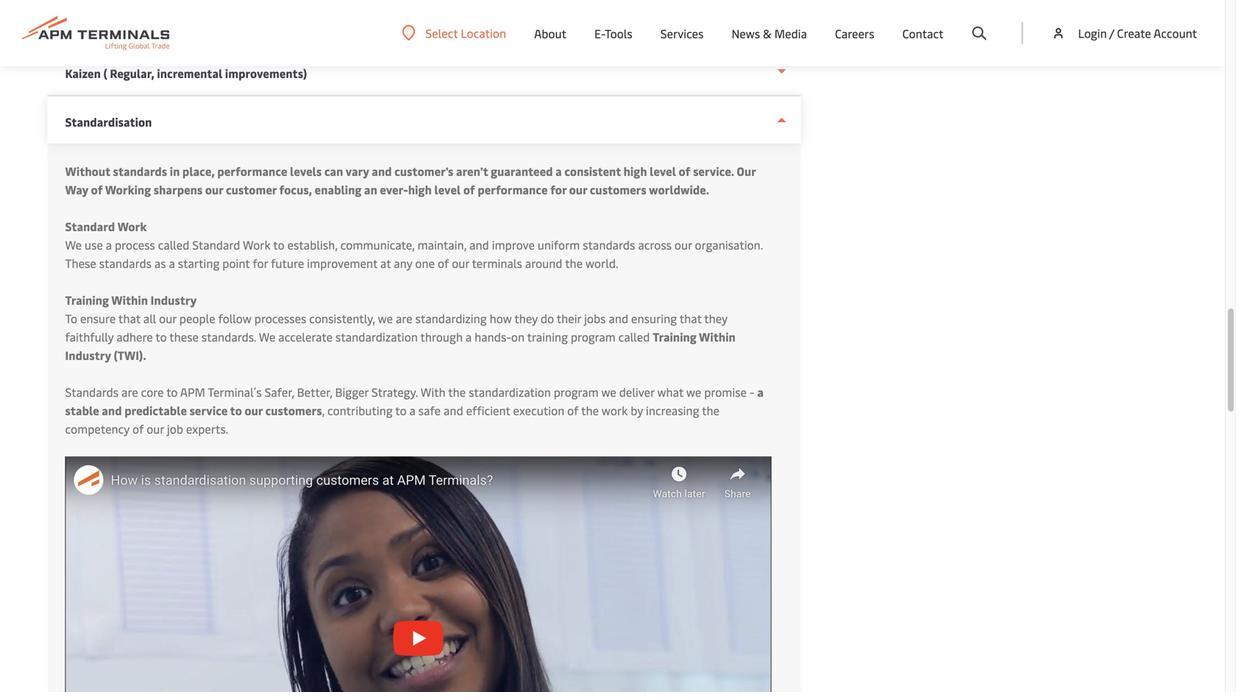 Task type: vqa. For each thing, say whether or not it's contained in the screenshot.
Training to the bottom
yes



Task type: describe. For each thing, give the bounding box(es) containing it.
/
[[1110, 25, 1115, 41]]

process
[[115, 237, 155, 253]]

for inside without standards in place, performance levels can vary and customer's aren't guaranteed a consistent high level of service. our way of working sharpens our customer focus, enabling an ever-high level of performance for our customers worldwide.
[[551, 181, 567, 197]]

industry for (twi).
[[65, 347, 111, 363]]

deliver
[[620, 384, 655, 400]]

world.
[[586, 255, 618, 271]]

efficient
[[466, 402, 511, 418]]

contact
[[903, 25, 944, 41]]

training within industry to ensure that all our people follow processes consistently, we are standardizing how they do their jobs and ensuring that they faithfully adhere to these standards. we accelerate standardization through a hands-on training program called
[[65, 292, 728, 345]]

our
[[737, 163, 756, 179]]

for inside standard work we use a process called standard work to establish, communicate, maintain, and improve uniform standards across our organisation. these standards as a starting point for future improvement at any one of our terminals around the world.
[[253, 255, 268, 271]]

careers
[[835, 25, 875, 41]]

a right use
[[106, 237, 112, 253]]

improvements)
[[225, 65, 307, 81]]

standards inside without standards in place, performance levels can vary and customer's aren't guaranteed a consistent high level of service. our way of working sharpens our customer focus, enabling an ever-high level of performance for our customers worldwide.
[[113, 163, 167, 179]]

these
[[170, 329, 199, 345]]

media
[[775, 25, 808, 41]]

customer
[[226, 181, 277, 197]]

training
[[527, 329, 568, 345]]

faithfully
[[65, 329, 114, 345]]

improvement
[[307, 255, 378, 271]]

location
[[461, 25, 506, 41]]

terminals
[[472, 255, 523, 271]]

safe
[[419, 402, 441, 418]]

1 vertical spatial program
[[554, 384, 599, 400]]

about
[[534, 25, 567, 41]]

organisation.
[[695, 237, 763, 253]]

focus,
[[279, 181, 312, 197]]

can
[[325, 163, 343, 179]]

how
[[490, 310, 512, 326]]

customers inside a stable and predictable service to our customers
[[265, 402, 322, 418]]

use
[[85, 237, 103, 253]]

the left work on the bottom of the page
[[582, 402, 599, 418]]

e-
[[595, 25, 605, 41]]

on
[[511, 329, 525, 345]]

standardisation
[[65, 114, 152, 130]]

login / create account
[[1079, 25, 1198, 41]]

and inside standard work we use a process called standard work to establish, communicate, maintain, and improve uniform standards across our organisation. these standards as a starting point for future improvement at any one of our terminals around the world.
[[470, 237, 489, 253]]

regular,
[[110, 65, 154, 81]]

all
[[143, 310, 156, 326]]

work
[[602, 402, 628, 418]]

services button
[[661, 0, 704, 66]]

1 vertical spatial are
[[121, 384, 138, 400]]

, contributing to a safe and efficient execution of the work by increasing the competency of our job experts.
[[65, 402, 720, 437]]

increasing
[[646, 402, 700, 418]]

execution
[[513, 402, 565, 418]]

improve
[[492, 237, 535, 253]]

through
[[421, 329, 463, 345]]

to inside "training within industry to ensure that all our people follow processes consistently, we are standardizing how they do their jobs and ensuring that they faithfully adhere to these standards. we accelerate standardization through a hands-on training program called"
[[156, 329, 167, 345]]

consistent
[[565, 163, 621, 179]]

kaizen ( regular, incremental improvements)
[[65, 65, 307, 81]]

better,
[[297, 384, 332, 400]]

our down place,
[[205, 181, 223, 197]]

called
[[619, 329, 650, 345]]

to inside a stable and predictable service to our customers
[[230, 402, 242, 418]]

by
[[631, 402, 643, 418]]

customer's
[[395, 163, 454, 179]]

vary
[[346, 163, 369, 179]]

place,
[[183, 163, 215, 179]]

accelerate
[[278, 329, 333, 345]]

our right across
[[675, 237, 692, 253]]

&
[[763, 25, 772, 41]]

customers inside without standards in place, performance levels can vary and customer's aren't guaranteed a consistent high level of service. our way of working sharpens our customer focus, enabling an ever-high level of performance for our customers worldwide.
[[590, 181, 647, 197]]

and inside , contributing to a safe and efficient execution of the work by increasing the competency of our job experts.
[[444, 402, 464, 418]]

enabling
[[315, 181, 362, 197]]

hands-
[[475, 329, 512, 345]]

promise
[[705, 384, 747, 400]]

are inside "training within industry to ensure that all our people follow processes consistently, we are standardizing how they do their jobs and ensuring that they faithfully adhere to these standards. we accelerate standardization through a hands-on training program called"
[[396, 310, 413, 326]]

standard work we use a process called standard work to establish, communicate, maintain, and improve uniform standards across our organisation. these standards as a starting point for future improvement at any one of our terminals around the world.
[[65, 218, 763, 271]]

1 vertical spatial performance
[[478, 181, 548, 197]]

service
[[190, 402, 228, 418]]

within for training within industry to ensure that all our people follow processes consistently, we are standardizing how they do their jobs and ensuring that they faithfully adhere to these standards. we accelerate standardization through a hands-on training program called
[[111, 292, 148, 308]]

an
[[364, 181, 377, 197]]

2 vertical spatial standards
[[99, 255, 152, 271]]

follow
[[218, 310, 252, 326]]

program inside "training within industry to ensure that all our people follow processes consistently, we are standardizing how they do their jobs and ensuring that they faithfully adhere to these standards. we accelerate standardization through a hands-on training program called"
[[571, 329, 616, 345]]

1 horizontal spatial we
[[602, 384, 617, 400]]

services
[[661, 25, 704, 41]]

select location button
[[402, 25, 506, 41]]

working
[[105, 181, 151, 197]]

to inside , contributing to a safe and efficient execution of the work by increasing the competency of our job experts.
[[396, 402, 407, 418]]

uniform
[[538, 237, 580, 253]]

a inside "training within industry to ensure that all our people follow processes consistently, we are standardizing how they do their jobs and ensuring that they faithfully adhere to these standards. we accelerate standardization through a hands-on training program called"
[[466, 329, 472, 345]]

at
[[381, 255, 391, 271]]

predictable
[[125, 402, 187, 418]]

1 horizontal spatial high
[[624, 163, 647, 179]]

core
[[141, 384, 164, 400]]

our down the consistent
[[569, 181, 588, 197]]

bigger
[[335, 384, 369, 400]]

news & media
[[732, 25, 808, 41]]

our inside , contributing to a safe and efficient execution of the work by increasing the competency of our job experts.
[[147, 421, 164, 437]]

without
[[65, 163, 110, 179]]

consistently,
[[309, 310, 375, 326]]

standardisation button
[[47, 96, 801, 144]]

of right execution
[[568, 402, 579, 418]]

their
[[557, 310, 582, 326]]

incremental
[[157, 65, 223, 81]]

news
[[732, 25, 761, 41]]

the down the promise
[[702, 402, 720, 418]]

kaizen
[[65, 65, 101, 81]]

and inside without standards in place, performance levels can vary and customer's aren't guaranteed a consistent high level of service. our way of working sharpens our customer focus, enabling an ever-high level of performance for our customers worldwide.
[[372, 163, 392, 179]]

1 vertical spatial level
[[435, 181, 461, 197]]

in
[[170, 163, 180, 179]]



Task type: locate. For each thing, give the bounding box(es) containing it.
jobs
[[584, 310, 606, 326]]

1 horizontal spatial standardization
[[469, 384, 551, 400]]

the
[[565, 255, 583, 271], [448, 384, 466, 400], [582, 402, 599, 418], [702, 402, 720, 418]]

account
[[1154, 25, 1198, 41]]

and up competency
[[102, 402, 122, 418]]

1 vertical spatial standardization
[[469, 384, 551, 400]]

high down customer's
[[408, 181, 432, 197]]

a right as
[[169, 255, 175, 271]]

worldwide.
[[649, 181, 710, 197]]

login
[[1079, 25, 1108, 41]]

e-tools
[[595, 25, 633, 41]]

-
[[750, 384, 755, 400]]

(
[[103, 65, 107, 81]]

select
[[426, 25, 458, 41]]

we right what
[[687, 384, 702, 400]]

within
[[111, 292, 148, 308], [699, 329, 736, 345]]

0 vertical spatial industry
[[151, 292, 197, 308]]

a left the consistent
[[556, 163, 562, 179]]

around
[[525, 255, 563, 271]]

one
[[415, 255, 435, 271]]

we inside standard work we use a process called standard work to establish, communicate, maintain, and improve uniform standards across our organisation. these standards as a starting point for future improvement at any one of our terminals around the world.
[[65, 237, 82, 253]]

1 vertical spatial within
[[699, 329, 736, 345]]

1 horizontal spatial industry
[[151, 292, 197, 308]]

they up on
[[515, 310, 538, 326]]

within inside the training within industry (twi).
[[699, 329, 736, 345]]

standards down process
[[99, 255, 152, 271]]

tools
[[605, 25, 633, 41]]

a inside a stable and predictable service to our customers
[[758, 384, 764, 400]]

training inside the training within industry (twi).
[[653, 329, 697, 345]]

ensuring
[[632, 310, 677, 326]]

of inside standard work we use a process called standard work to establish, communicate, maintain, and improve uniform standards across our organisation. these standards as a starting point for future improvement at any one of our terminals around the world.
[[438, 255, 449, 271]]

industry for to
[[151, 292, 197, 308]]

program
[[571, 329, 616, 345], [554, 384, 599, 400]]

that up adhere
[[118, 310, 141, 326]]

0 vertical spatial high
[[624, 163, 647, 179]]

a right -
[[758, 384, 764, 400]]

0 horizontal spatial we
[[65, 237, 82, 253]]

0 vertical spatial program
[[571, 329, 616, 345]]

create
[[1118, 25, 1152, 41]]

maintain,
[[418, 237, 467, 253]]

our right all
[[159, 310, 177, 326]]

within up the promise
[[699, 329, 736, 345]]

0 vertical spatial standards
[[113, 163, 167, 179]]

0 vertical spatial for
[[551, 181, 567, 197]]

work up point
[[243, 237, 271, 253]]

training for training within industry to ensure that all our people follow processes consistently, we are standardizing how they do their jobs and ensuring that they faithfully adhere to these standards. we accelerate standardization through a hands-on training program called
[[65, 292, 109, 308]]

standards
[[65, 384, 119, 400]]

1 that from the left
[[118, 310, 141, 326]]

we up these
[[65, 237, 82, 253]]

any
[[394, 255, 413, 271]]

1 horizontal spatial work
[[243, 237, 271, 253]]

point
[[223, 255, 250, 271]]

within up all
[[111, 292, 148, 308]]

training down ensuring
[[653, 329, 697, 345]]

kaizen ( regular, incremental improvements) button
[[47, 48, 801, 96]]

(twi).
[[114, 347, 146, 363]]

service.
[[693, 163, 734, 179]]

industry down faithfully
[[65, 347, 111, 363]]

0 vertical spatial training
[[65, 292, 109, 308]]

0 horizontal spatial work
[[117, 218, 147, 234]]

to down strategy.
[[396, 402, 407, 418]]

do
[[541, 310, 554, 326]]

training up the ensure
[[65, 292, 109, 308]]

customers down safer,
[[265, 402, 322, 418]]

our down maintain,
[[452, 255, 470, 271]]

of right way
[[91, 181, 103, 197]]

to right core
[[167, 384, 178, 400]]

competency
[[65, 421, 130, 437]]

0 horizontal spatial performance
[[217, 163, 288, 179]]

1 vertical spatial high
[[408, 181, 432, 197]]

of
[[679, 163, 691, 179], [91, 181, 103, 197], [464, 181, 475, 197], [438, 255, 449, 271], [568, 402, 579, 418], [132, 421, 144, 437]]

ensure
[[80, 310, 116, 326]]

and up terminals
[[470, 237, 489, 253]]

2 they from the left
[[705, 310, 728, 326]]

as
[[155, 255, 166, 271]]

0 horizontal spatial training
[[65, 292, 109, 308]]

program up execution
[[554, 384, 599, 400]]

standards up world.
[[583, 237, 636, 253]]

1 vertical spatial industry
[[65, 347, 111, 363]]

we inside "training within industry to ensure that all our people follow processes consistently, we are standardizing how they do their jobs and ensuring that they faithfully adhere to these standards. we accelerate standardization through a hands-on training program called"
[[259, 329, 276, 345]]

and right safe
[[444, 402, 464, 418]]

people
[[179, 310, 215, 326]]

1 vertical spatial customers
[[265, 402, 322, 418]]

ever-
[[380, 181, 408, 197]]

the down the uniform
[[565, 255, 583, 271]]

level up worldwide.
[[650, 163, 676, 179]]

news & media button
[[732, 0, 808, 66]]

our inside "training within industry to ensure that all our people follow processes consistently, we are standardizing how they do their jobs and ensuring that they faithfully adhere to these standards. we accelerate standardization through a hands-on training program called"
[[159, 310, 177, 326]]

future
[[271, 255, 304, 271]]

training within industry (twi).
[[65, 329, 736, 363]]

standardization
[[336, 329, 418, 345], [469, 384, 551, 400]]

within inside "training within industry to ensure that all our people follow processes consistently, we are standardizing how they do their jobs and ensuring that they faithfully adhere to these standards. we accelerate standardization through a hands-on training program called"
[[111, 292, 148, 308]]

standardization down consistently,
[[336, 329, 418, 345]]

0 vertical spatial are
[[396, 310, 413, 326]]

1 horizontal spatial within
[[699, 329, 736, 345]]

to down all
[[156, 329, 167, 345]]

0 vertical spatial work
[[117, 218, 147, 234]]

0 vertical spatial we
[[65, 237, 82, 253]]

1 vertical spatial work
[[243, 237, 271, 253]]

establish,
[[288, 237, 338, 253]]

1 vertical spatial for
[[253, 255, 268, 271]]

0 horizontal spatial within
[[111, 292, 148, 308]]

standardization up efficient
[[469, 384, 551, 400]]

0 horizontal spatial they
[[515, 310, 538, 326]]

job
[[167, 421, 183, 437]]

standardization inside "training within industry to ensure that all our people follow processes consistently, we are standardizing how they do their jobs and ensuring that they faithfully adhere to these standards. we accelerate standardization through a hands-on training program called"
[[336, 329, 418, 345]]

a left hands-
[[466, 329, 472, 345]]

industry up people
[[151, 292, 197, 308]]

they right ensuring
[[705, 310, 728, 326]]

of right one
[[438, 255, 449, 271]]

we up the training within industry (twi).
[[378, 310, 393, 326]]

stable
[[65, 402, 99, 418]]

0 horizontal spatial standardization
[[336, 329, 418, 345]]

a
[[556, 163, 562, 179], [106, 237, 112, 253], [169, 255, 175, 271], [466, 329, 472, 345], [758, 384, 764, 400], [410, 402, 416, 418]]

levels
[[290, 163, 322, 179]]

0 horizontal spatial customers
[[265, 402, 322, 418]]

a inside , contributing to a safe and efficient execution of the work by increasing the competency of our job experts.
[[410, 402, 416, 418]]

to inside standard work we use a process called standard work to establish, communicate, maintain, and improve uniform standards across our organisation. these standards as a starting point for future improvement at any one of our terminals around the world.
[[273, 237, 285, 253]]

terminal´s
[[208, 384, 262, 400]]

0 horizontal spatial industry
[[65, 347, 111, 363]]

work up process
[[117, 218, 147, 234]]

0 horizontal spatial for
[[253, 255, 268, 271]]

a inside without standards in place, performance levels can vary and customer's aren't guaranteed a consistent high level of service. our way of working sharpens our customer focus, enabling an ever-high level of performance for our customers worldwide.
[[556, 163, 562, 179]]

careers button
[[835, 0, 875, 66]]

to
[[273, 237, 285, 253], [156, 329, 167, 345], [167, 384, 178, 400], [230, 402, 242, 418], [396, 402, 407, 418]]

and right jobs
[[609, 310, 629, 326]]

1 horizontal spatial they
[[705, 310, 728, 326]]

to down 'terminal´s'
[[230, 402, 242, 418]]

0 vertical spatial within
[[111, 292, 148, 308]]

1 horizontal spatial performance
[[478, 181, 548, 197]]

our down predictable
[[147, 421, 164, 437]]

contact button
[[903, 0, 944, 66]]

and inside a stable and predictable service to our customers
[[102, 402, 122, 418]]

industry
[[151, 292, 197, 308], [65, 347, 111, 363]]

the inside standard work we use a process called standard work to establish, communicate, maintain, and improve uniform standards across our organisation. these standards as a starting point for future improvement at any one of our terminals around the world.
[[565, 255, 583, 271]]

that right ensuring
[[680, 310, 702, 326]]

the right with
[[448, 384, 466, 400]]

1 horizontal spatial we
[[259, 329, 276, 345]]

program down jobs
[[571, 329, 616, 345]]

level
[[650, 163, 676, 179], [435, 181, 461, 197]]

our inside a stable and predictable service to our customers
[[245, 402, 263, 418]]

of down predictable
[[132, 421, 144, 437]]

standardizing
[[416, 310, 487, 326]]

performance down guaranteed
[[478, 181, 548, 197]]

industry inside "training within industry to ensure that all our people follow processes consistently, we are standardizing how they do their jobs and ensuring that they faithfully adhere to these standards. we accelerate standardization through a hands-on training program called"
[[151, 292, 197, 308]]

0 horizontal spatial we
[[378, 310, 393, 326]]

performance up customer
[[217, 163, 288, 179]]

1 horizontal spatial level
[[650, 163, 676, 179]]

high right the consistent
[[624, 163, 647, 179]]

we down processes
[[259, 329, 276, 345]]

we up work on the bottom of the page
[[602, 384, 617, 400]]

they
[[515, 310, 538, 326], [705, 310, 728, 326]]

0 horizontal spatial are
[[121, 384, 138, 400]]

and up an
[[372, 163, 392, 179]]

1 horizontal spatial that
[[680, 310, 702, 326]]

high
[[624, 163, 647, 179], [408, 181, 432, 197]]

0 vertical spatial level
[[650, 163, 676, 179]]

adhere
[[117, 329, 153, 345]]

to up future
[[273, 237, 285, 253]]

level down customer's
[[435, 181, 461, 197]]

for right point
[[253, 255, 268, 271]]

customers
[[590, 181, 647, 197], [265, 402, 322, 418]]

we inside "training within industry to ensure that all our people follow processes consistently, we are standardizing how they do their jobs and ensuring that they faithfully adhere to these standards. we accelerate standardization through a hands-on training program called"
[[378, 310, 393, 326]]

contributing
[[328, 402, 393, 418]]

within for training within industry (twi).
[[699, 329, 736, 345]]

these
[[65, 255, 96, 271]]

standardisation element
[[47, 144, 801, 692]]

training inside "training within industry to ensure that all our people follow processes consistently, we are standardizing how they do their jobs and ensuring that they faithfully adhere to these standards. we accelerate standardization through a hands-on training program called"
[[65, 292, 109, 308]]

are up the training within industry (twi).
[[396, 310, 413, 326]]

training for training within industry (twi).
[[653, 329, 697, 345]]

1 vertical spatial training
[[653, 329, 697, 345]]

to
[[65, 310, 77, 326]]

and inside "training within industry to ensure that all our people follow processes consistently, we are standardizing how they do their jobs and ensuring that they faithfully adhere to these standards. we accelerate standardization through a hands-on training program called"
[[609, 310, 629, 326]]

a stable and predictable service to our customers
[[65, 384, 764, 418]]

0 vertical spatial standardization
[[336, 329, 418, 345]]

standard
[[65, 218, 115, 234]]

for down the consistent
[[551, 181, 567, 197]]

industry inside the training within industry (twi).
[[65, 347, 111, 363]]

0 horizontal spatial that
[[118, 310, 141, 326]]

customers down the consistent
[[590, 181, 647, 197]]

are left core
[[121, 384, 138, 400]]

safer,
[[265, 384, 294, 400]]

2 that from the left
[[680, 310, 702, 326]]

0 vertical spatial performance
[[217, 163, 288, 179]]

1 they from the left
[[515, 310, 538, 326]]

1 horizontal spatial for
[[551, 181, 567, 197]]

of up worldwide.
[[679, 163, 691, 179]]

1 vertical spatial standards
[[583, 237, 636, 253]]

2 horizontal spatial we
[[687, 384, 702, 400]]

,
[[322, 402, 325, 418]]

guaranteed
[[491, 163, 553, 179]]

our down 'terminal´s'
[[245, 402, 263, 418]]

a left safe
[[410, 402, 416, 418]]

without standards in place, performance levels can vary and customer's aren't guaranteed a consistent high level of service. our way of working sharpens our customer focus, enabling an ever-high level of performance for our customers worldwide.
[[65, 163, 756, 197]]

for
[[551, 181, 567, 197], [253, 255, 268, 271]]

1 horizontal spatial are
[[396, 310, 413, 326]]

of down aren't on the left top of the page
[[464, 181, 475, 197]]

1 horizontal spatial customers
[[590, 181, 647, 197]]

select location
[[426, 25, 506, 41]]

what
[[658, 384, 684, 400]]

1 horizontal spatial training
[[653, 329, 697, 345]]

standards are core to apm terminal´s safer, better, bigger strategy. with the standardization program we deliver what we promise -
[[65, 384, 758, 400]]

apm
[[180, 384, 205, 400]]

training
[[65, 292, 109, 308], [653, 329, 697, 345]]

e-tools button
[[595, 0, 633, 66]]

are
[[396, 310, 413, 326], [121, 384, 138, 400]]

0 horizontal spatial high
[[408, 181, 432, 197]]

sharpens
[[154, 181, 203, 197]]

standards up working
[[113, 163, 167, 179]]

0 vertical spatial customers
[[590, 181, 647, 197]]

0 horizontal spatial level
[[435, 181, 461, 197]]

1 vertical spatial we
[[259, 329, 276, 345]]



